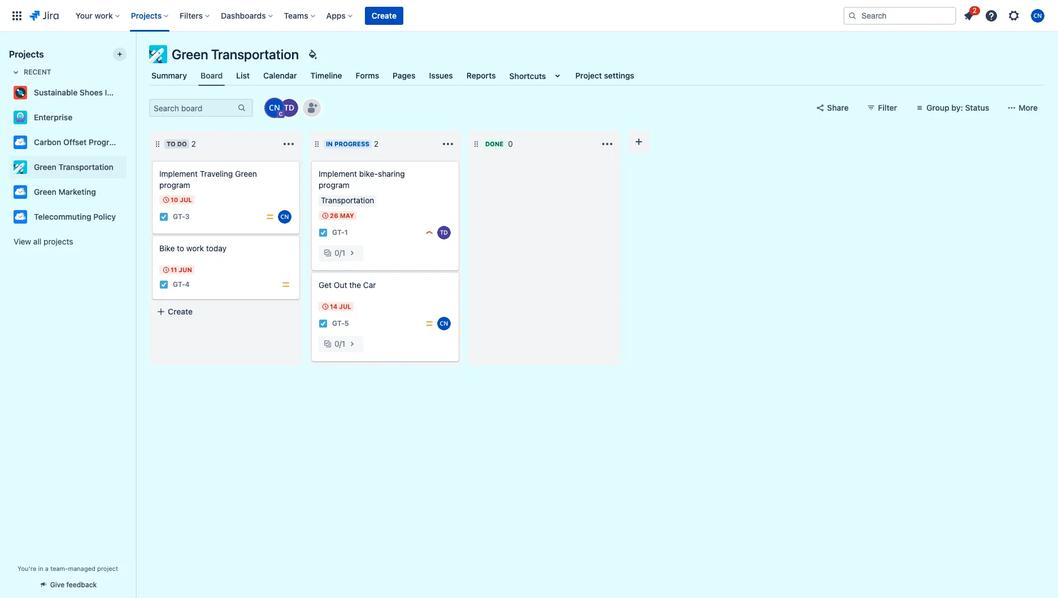 Task type: describe. For each thing, give the bounding box(es) containing it.
status
[[965, 103, 989, 112]]

help image
[[985, 9, 998, 22]]

enterprise link
[[9, 106, 122, 129]]

marketing
[[58, 187, 96, 197]]

sustainable shoes initiative
[[34, 88, 137, 97]]

1 horizontal spatial work
[[186, 244, 204, 253]]

pages
[[393, 71, 416, 80]]

list
[[236, 71, 250, 80]]

0 vertical spatial 0
[[508, 139, 513, 149]]

settings
[[604, 71, 634, 80]]

0 vertical spatial 1
[[345, 229, 348, 237]]

give feedback
[[50, 581, 97, 589]]

recent
[[24, 68, 51, 76]]

10 july 2023 image
[[162, 195, 171, 205]]

create button inside primary element
[[365, 6, 403, 25]]

get
[[319, 280, 332, 290]]

forms
[[356, 71, 379, 80]]

high image
[[425, 228, 434, 237]]

work inside popup button
[[95, 10, 113, 20]]

teams button
[[281, 6, 320, 25]]

dashboards
[[221, 10, 266, 20]]

gt-1 link
[[332, 228, 348, 238]]

done
[[485, 140, 504, 147]]

11 june 2023 image
[[162, 266, 171, 275]]

implement for implement bike-sharing program
[[319, 169, 357, 179]]

project
[[97, 565, 118, 572]]

0 horizontal spatial transportation
[[58, 162, 114, 172]]

bike-
[[359, 169, 378, 179]]

carbon
[[34, 137, 61, 147]]

done 0
[[485, 139, 513, 149]]

issues link
[[427, 66, 455, 86]]

collapse recent projects image
[[9, 66, 23, 79]]

10 jul
[[171, 196, 192, 203]]

11
[[171, 266, 177, 273]]

10 july 2023 image
[[162, 195, 171, 205]]

task image left gt-1 link
[[319, 228, 328, 237]]

Search field
[[844, 6, 957, 25]]

gt- for implement traveling green program
[[173, 213, 185, 221]]

a
[[45, 565, 49, 572]]

1 vertical spatial 1
[[342, 248, 345, 258]]

0 horizontal spatial create
[[168, 307, 193, 316]]

the
[[349, 280, 361, 290]]

1 vertical spatial medium image
[[281, 280, 290, 289]]

shortcuts
[[509, 71, 546, 81]]

jun
[[179, 266, 192, 273]]

teams
[[284, 10, 308, 20]]

issues
[[429, 71, 453, 80]]

14
[[330, 303, 337, 310]]

add to starred image for transportation
[[123, 160, 137, 174]]

may
[[340, 212, 354, 219]]

shortcuts button
[[507, 66, 566, 86]]

in
[[38, 565, 43, 572]]

enterprise
[[34, 112, 72, 122]]

2 add to starred image from the top
[[123, 111, 137, 124]]

medium image
[[425, 319, 434, 328]]

today
[[206, 244, 227, 253]]

offset
[[63, 137, 87, 147]]

more
[[1019, 103, 1038, 112]]

you're
[[18, 565, 36, 572]]

calendar link
[[261, 66, 299, 86]]

initiative
[[105, 88, 137, 97]]

forms link
[[353, 66, 381, 86]]

1 / from the top
[[339, 248, 342, 258]]

implement for implement traveling green program
[[159, 169, 198, 179]]

group
[[927, 103, 950, 112]]

car
[[363, 280, 376, 290]]

projects inside popup button
[[131, 10, 162, 20]]

gt-3
[[173, 213, 190, 221]]

search image
[[848, 11, 857, 20]]

telecommuting
[[34, 212, 91, 221]]

your profile and settings image
[[1031, 9, 1045, 22]]

traveling
[[200, 169, 233, 179]]

2 inside banner
[[973, 6, 977, 14]]

0 vertical spatial green transportation
[[172, 46, 299, 62]]

jul for program
[[180, 196, 192, 203]]

in progress 2
[[326, 139, 379, 149]]

primary element
[[7, 0, 844, 31]]

create project image
[[115, 50, 124, 59]]

more button
[[1001, 99, 1045, 117]]

summary link
[[149, 66, 189, 86]]

you're in a team-managed project
[[18, 565, 118, 572]]

gt-4 link
[[173, 280, 190, 290]]

project settings
[[575, 71, 634, 80]]

by:
[[952, 103, 963, 112]]

gt-5 link
[[332, 319, 349, 329]]

cara nguyen image for get out the car
[[437, 317, 451, 331]]

program for implement bike-sharing program
[[319, 180, 350, 190]]

2 for to do 2
[[191, 139, 196, 149]]

telecommuting policy link
[[9, 206, 122, 228]]

view all projects link
[[9, 232, 127, 252]]

14 july 2023 image
[[321, 302, 330, 311]]

projects
[[44, 237, 73, 246]]

give
[[50, 581, 65, 589]]

green transportation link
[[9, 156, 122, 179]]

set background color image
[[306, 47, 319, 61]]



Task type: locate. For each thing, give the bounding box(es) containing it.
create column image
[[632, 135, 646, 149]]

to
[[167, 140, 176, 147]]

0 vertical spatial medium image
[[266, 212, 275, 221]]

implement left bike-
[[319, 169, 357, 179]]

gt- for get out the car
[[332, 319, 345, 328]]

0 horizontal spatial create button
[[150, 302, 302, 322]]

green transportation inside green transportation link
[[34, 162, 114, 172]]

green marketing link
[[9, 181, 122, 203]]

0 vertical spatial jul
[[180, 196, 192, 203]]

appswitcher icon image
[[10, 9, 24, 22]]

team-
[[50, 565, 68, 572]]

1 horizontal spatial program
[[319, 180, 350, 190]]

1 down gt-5 link
[[342, 339, 345, 349]]

program inside implement traveling green program
[[159, 180, 190, 190]]

4
[[185, 280, 190, 289]]

gt- down 11 jun
[[173, 280, 185, 289]]

green inside implement traveling green program
[[235, 169, 257, 179]]

implement up 10 jul
[[159, 169, 198, 179]]

work right to
[[186, 244, 204, 253]]

jul right the 10
[[180, 196, 192, 203]]

create down gt-4 link
[[168, 307, 193, 316]]

cara nguyen image for implement traveling green program
[[278, 210, 292, 224]]

1 horizontal spatial projects
[[131, 10, 162, 20]]

0 vertical spatial projects
[[131, 10, 162, 20]]

1 down gt-1 link
[[342, 248, 345, 258]]

your
[[76, 10, 93, 20]]

cara nguyen image left 26
[[278, 210, 292, 224]]

add people image
[[305, 101, 319, 115]]

26 may 2023 image
[[321, 211, 330, 220], [321, 211, 330, 220]]

task image for get out the car
[[319, 319, 328, 328]]

0 / 1 down gt-1 link
[[334, 248, 345, 258]]

1 horizontal spatial create button
[[365, 6, 403, 25]]

green right traveling
[[235, 169, 257, 179]]

0 vertical spatial /
[[339, 248, 342, 258]]

0 vertical spatial work
[[95, 10, 113, 20]]

1 vertical spatial work
[[186, 244, 204, 253]]

task image down 11 june 2023 icon
[[159, 280, 168, 289]]

filters
[[180, 10, 203, 20]]

1 horizontal spatial column actions menu image
[[601, 137, 614, 151]]

0 right done
[[508, 139, 513, 149]]

bike to work today
[[159, 244, 227, 253]]

2 implement from the left
[[319, 169, 357, 179]]

gt-4
[[173, 280, 190, 289]]

green marketing
[[34, 187, 96, 197]]

task image for bike to work today
[[159, 280, 168, 289]]

1 vertical spatial create button
[[150, 302, 302, 322]]

1 down 'may'
[[345, 229, 348, 237]]

board
[[201, 71, 223, 80]]

work right your
[[95, 10, 113, 20]]

add to starred image for telecommuting policy
[[123, 210, 137, 224]]

calendar
[[263, 71, 297, 80]]

2 left help icon
[[973, 6, 977, 14]]

add to starred image
[[123, 86, 137, 99], [123, 111, 137, 124], [123, 160, 137, 174], [123, 185, 137, 199]]

program
[[159, 180, 190, 190], [319, 180, 350, 190]]

carbon offset program link
[[9, 131, 122, 154]]

tab list containing board
[[142, 66, 1051, 86]]

sustainable shoes initiative link
[[9, 81, 137, 104]]

do
[[177, 140, 187, 147]]

program up 26
[[319, 180, 350, 190]]

jul right 14
[[339, 303, 351, 310]]

2 vertical spatial cara nguyen image
[[437, 317, 451, 331]]

all
[[33, 237, 41, 246]]

green down carbon
[[34, 162, 56, 172]]

gt-5
[[332, 319, 349, 328]]

1 horizontal spatial 2
[[374, 139, 379, 149]]

tab list
[[142, 66, 1051, 86]]

banner
[[0, 0, 1058, 32]]

green transportation up list
[[172, 46, 299, 62]]

0 horizontal spatial green transportation
[[34, 162, 114, 172]]

column actions menu image down tariq douglas image
[[282, 137, 295, 151]]

create right apps dropdown button
[[372, 10, 397, 20]]

jira image
[[29, 9, 59, 22], [29, 9, 59, 22]]

pages link
[[391, 66, 418, 86]]

progress
[[334, 140, 369, 147]]

10
[[171, 196, 178, 203]]

add to starred image right program
[[123, 136, 137, 149]]

create button down 4 at the top of the page
[[150, 302, 302, 322]]

add to starred image for carbon offset program
[[123, 136, 137, 149]]

transportation up list
[[211, 46, 299, 62]]

add to starred image right policy
[[123, 210, 137, 224]]

view all projects
[[14, 237, 73, 246]]

managed
[[68, 565, 95, 572]]

Search board text field
[[150, 100, 236, 116]]

filters button
[[176, 6, 214, 25]]

/ down gt-1 link
[[339, 248, 342, 258]]

11 june 2023 image
[[162, 266, 171, 275]]

program for implement traveling green program
[[159, 180, 190, 190]]

11 jun
[[171, 266, 192, 273]]

/ down gt-5 link
[[339, 339, 342, 349]]

2 column actions menu image from the left
[[601, 137, 614, 151]]

1 vertical spatial transportation
[[58, 162, 114, 172]]

your work
[[76, 10, 113, 20]]

give feedback button
[[32, 576, 104, 594]]

1 vertical spatial 0
[[334, 248, 339, 258]]

get out the car
[[319, 280, 376, 290]]

14 july 2023 image
[[321, 302, 330, 311]]

column actions menu image for 0
[[601, 137, 614, 151]]

2 0 / 1 from the top
[[334, 339, 345, 349]]

0 horizontal spatial medium image
[[266, 212, 275, 221]]

reports link
[[464, 66, 498, 86]]

0 horizontal spatial column actions menu image
[[282, 137, 295, 151]]

0 horizontal spatial projects
[[9, 49, 44, 59]]

1 vertical spatial projects
[[9, 49, 44, 59]]

task image for implement traveling green program
[[159, 212, 168, 221]]

26
[[330, 212, 338, 219]]

1 vertical spatial add to starred image
[[123, 210, 137, 224]]

settings image
[[1007, 9, 1021, 22]]

2 horizontal spatial 2
[[973, 6, 977, 14]]

3 add to starred image from the top
[[123, 160, 137, 174]]

0 horizontal spatial 2
[[191, 139, 196, 149]]

tariq douglas image
[[280, 99, 298, 117]]

1 vertical spatial create
[[168, 307, 193, 316]]

sidebar navigation image
[[123, 45, 148, 68]]

gt- down 14 jul
[[332, 319, 345, 328]]

cara nguyen image down the calendar link
[[266, 99, 284, 117]]

green transportation
[[172, 46, 299, 62], [34, 162, 114, 172]]

1 horizontal spatial create
[[372, 10, 397, 20]]

1 program from the left
[[159, 180, 190, 190]]

0 horizontal spatial implement
[[159, 169, 198, 179]]

0
[[508, 139, 513, 149], [334, 248, 339, 258], [334, 339, 339, 349]]

add to starred image
[[123, 136, 137, 149], [123, 210, 137, 224]]

cara nguyen image
[[266, 99, 284, 117], [278, 210, 292, 224], [437, 317, 451, 331]]

14 jul
[[330, 303, 351, 310]]

program inside implement bike-sharing program
[[319, 180, 350, 190]]

0 horizontal spatial program
[[159, 180, 190, 190]]

2 vertical spatial 0
[[334, 339, 339, 349]]

1 vertical spatial 0 / 1
[[334, 339, 345, 349]]

carbon offset program
[[34, 137, 121, 147]]

gt- down 10 jul
[[173, 213, 185, 221]]

2 program from the left
[[319, 180, 350, 190]]

project settings link
[[573, 66, 637, 86]]

implement traveling green program
[[159, 169, 257, 190]]

view
[[14, 237, 31, 246]]

summary
[[151, 71, 187, 80]]

jul
[[180, 196, 192, 203], [339, 303, 351, 310]]

column actions menu image for 2
[[282, 137, 295, 151]]

0 vertical spatial add to starred image
[[123, 136, 137, 149]]

1 horizontal spatial medium image
[[281, 280, 290, 289]]

2 for in progress 2
[[374, 139, 379, 149]]

0 vertical spatial transportation
[[211, 46, 299, 62]]

2
[[973, 6, 977, 14], [191, 139, 196, 149], [374, 139, 379, 149]]

apps button
[[323, 6, 357, 25]]

column actions menu image left create column icon
[[601, 137, 614, 151]]

/
[[339, 248, 342, 258], [339, 339, 342, 349]]

projects up sidebar navigation image
[[131, 10, 162, 20]]

1 0 / 1 from the top
[[334, 248, 345, 258]]

0 horizontal spatial jul
[[180, 196, 192, 203]]

1 horizontal spatial jul
[[339, 303, 351, 310]]

0 / 1
[[334, 248, 345, 258], [334, 339, 345, 349]]

2 add to starred image from the top
[[123, 210, 137, 224]]

1 horizontal spatial transportation
[[211, 46, 299, 62]]

2 right progress on the top of page
[[374, 139, 379, 149]]

sustainable
[[34, 88, 78, 97]]

apps
[[326, 10, 346, 20]]

to do 2
[[167, 139, 196, 149]]

green transportation down offset
[[34, 162, 114, 172]]

1 vertical spatial green transportation
[[34, 162, 114, 172]]

1 add to starred image from the top
[[123, 136, 137, 149]]

program
[[89, 137, 121, 147]]

0 / 1 down gt-5 link
[[334, 339, 345, 349]]

0 vertical spatial cara nguyen image
[[266, 99, 284, 117]]

2 / from the top
[[339, 339, 342, 349]]

3
[[185, 213, 190, 221]]

1 vertical spatial jul
[[339, 303, 351, 310]]

1 add to starred image from the top
[[123, 86, 137, 99]]

gt-3 link
[[173, 212, 190, 222]]

green up telecommuting
[[34, 187, 56, 197]]

0 vertical spatial 0 / 1
[[334, 248, 345, 258]]

timeline link
[[308, 66, 344, 86]]

projects up recent
[[9, 49, 44, 59]]

sharing
[[378, 169, 405, 179]]

out
[[334, 280, 347, 290]]

notifications image
[[962, 9, 976, 22]]

add to starred image for shoes
[[123, 86, 137, 99]]

add to starred image for marketing
[[123, 185, 137, 199]]

1 horizontal spatial implement
[[319, 169, 357, 179]]

projects button
[[128, 6, 173, 25]]

banner containing your work
[[0, 0, 1058, 32]]

2 right do
[[191, 139, 196, 149]]

bike
[[159, 244, 175, 253]]

feedback
[[66, 581, 97, 589]]

implement bike-sharing program
[[319, 169, 405, 190]]

task image
[[159, 212, 168, 221], [319, 228, 328, 237], [159, 280, 168, 289], [319, 319, 328, 328]]

list link
[[234, 66, 252, 86]]

column actions menu image
[[441, 137, 455, 151]]

2 vertical spatial 1
[[342, 339, 345, 349]]

gt- down 26 may on the top left
[[332, 229, 345, 237]]

program up the 10
[[159, 180, 190, 190]]

tariq douglas image
[[437, 226, 451, 240]]

column actions menu image
[[282, 137, 295, 151], [601, 137, 614, 151]]

4 add to starred image from the top
[[123, 185, 137, 199]]

green up summary
[[172, 46, 208, 62]]

policy
[[93, 212, 116, 221]]

task image down 10 july 2023 icon
[[159, 212, 168, 221]]

to
[[177, 244, 184, 253]]

0 down gt-5 link
[[334, 339, 339, 349]]

project
[[575, 71, 602, 80]]

0 vertical spatial create button
[[365, 6, 403, 25]]

26 may
[[330, 212, 354, 219]]

create inside primary element
[[372, 10, 397, 20]]

medium image
[[266, 212, 275, 221], [281, 280, 290, 289]]

0 down gt-1 link
[[334, 248, 339, 258]]

jul for car
[[339, 303, 351, 310]]

gt-
[[173, 213, 185, 221], [332, 229, 345, 237], [173, 280, 185, 289], [332, 319, 345, 328]]

dashboards button
[[218, 6, 277, 25]]

transportation down carbon offset program
[[58, 162, 114, 172]]

0 vertical spatial create
[[372, 10, 397, 20]]

0 horizontal spatial work
[[95, 10, 113, 20]]

gt-1
[[332, 229, 348, 237]]

1 implement from the left
[[159, 169, 198, 179]]

gt- for bike to work today
[[173, 280, 185, 289]]

1 vertical spatial cara nguyen image
[[278, 210, 292, 224]]

create button right apps dropdown button
[[365, 6, 403, 25]]

create button
[[365, 6, 403, 25], [150, 302, 302, 322]]

implement inside implement traveling green program
[[159, 169, 198, 179]]

1 column actions menu image from the left
[[282, 137, 295, 151]]

1 vertical spatial /
[[339, 339, 342, 349]]

in
[[326, 140, 333, 147]]

cara nguyen image right medium icon
[[437, 317, 451, 331]]

1 horizontal spatial green transportation
[[172, 46, 299, 62]]

filter button
[[860, 99, 904, 117]]

task image down 14 july 2023 icon
[[319, 319, 328, 328]]

implement inside implement bike-sharing program
[[319, 169, 357, 179]]

filter
[[878, 103, 897, 112]]

share button
[[809, 99, 856, 117]]



Task type: vqa. For each thing, say whether or not it's contained in the screenshot.
DO
yes



